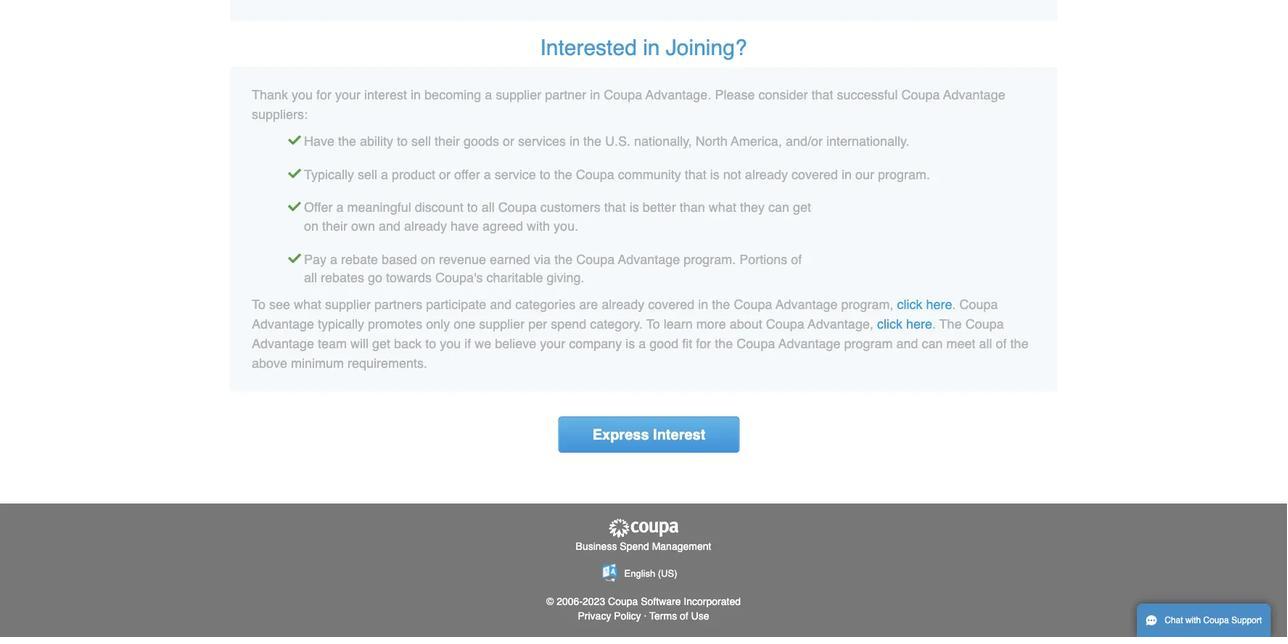 Task type: locate. For each thing, give the bounding box(es) containing it.
terms of use link
[[650, 610, 710, 622]]

covered
[[792, 167, 838, 182], [648, 297, 695, 312]]

can down the
[[922, 336, 943, 351]]

can right they
[[769, 200, 790, 215]]

the right have at the top of page
[[338, 134, 356, 149]]

our
[[856, 167, 875, 182]]

2 vertical spatial and
[[897, 336, 919, 351]]

1 horizontal spatial and
[[490, 297, 512, 312]]

to
[[252, 297, 266, 312], [647, 316, 660, 331]]

program. inside pay a rebate based on revenue earned via the coupa advantage program. portions of all rebates go towards coupa's charitable giving.
[[684, 252, 736, 267]]

0 vertical spatial your
[[335, 88, 361, 102]]

is down category.
[[626, 336, 635, 351]]

a inside pay a rebate based on revenue earned via the coupa advantage program. portions of all rebates go towards coupa's charitable giving.
[[330, 252, 337, 267]]

select image left pay
[[288, 250, 301, 263]]

what
[[709, 200, 737, 215], [294, 297, 322, 312]]

1 horizontal spatial .
[[953, 297, 956, 312]]

that inside thank you for your interest in becoming a supplier partner in coupa advantage. please consider that successful coupa advantage suppliers:
[[812, 88, 834, 102]]

all
[[482, 200, 495, 215], [304, 271, 317, 285], [980, 336, 993, 351]]

coupa up agreed
[[498, 200, 537, 215]]

select image
[[288, 165, 301, 178]]

to up good
[[647, 316, 660, 331]]

1 horizontal spatial what
[[709, 200, 737, 215]]

1 select image from the top
[[288, 132, 301, 145]]

the
[[338, 134, 356, 149], [584, 134, 602, 149], [554, 167, 573, 182], [555, 252, 573, 267], [712, 297, 730, 312], [715, 336, 733, 351], [1011, 336, 1029, 351]]

terms
[[650, 610, 677, 622]]

0 horizontal spatial .
[[933, 316, 936, 331]]

1 vertical spatial select image
[[288, 198, 301, 211]]

already down discount
[[404, 219, 447, 234]]

1 vertical spatial all
[[304, 271, 317, 285]]

or
[[503, 134, 515, 149], [439, 167, 451, 182]]

suppliers:
[[252, 107, 308, 122]]

1 vertical spatial for
[[696, 336, 712, 351]]

that inside offer a meaningful discount to all coupa customers that is better than what they can get on their own and already have agreed with you.
[[604, 200, 626, 215]]

in left "our"
[[842, 167, 852, 182]]

that down typically sell a product or offer a service to the coupa community that is not already covered in our program.
[[604, 200, 626, 215]]

support
[[1232, 616, 1263, 626]]

1 vertical spatial get
[[372, 336, 391, 351]]

and down click here
[[897, 336, 919, 351]]

all down pay
[[304, 271, 317, 285]]

2 vertical spatial already
[[602, 297, 645, 312]]

0 vertical spatial all
[[482, 200, 495, 215]]

to down only
[[425, 336, 436, 351]]

0 vertical spatial supplier
[[496, 88, 542, 102]]

coupa inside 'button'
[[1204, 616, 1230, 626]]

select image for pay
[[288, 250, 301, 263]]

0 horizontal spatial on
[[304, 219, 319, 234]]

1 vertical spatial click here link
[[878, 316, 933, 331]]

click
[[898, 297, 923, 312], [878, 316, 903, 331]]

0 horizontal spatial sell
[[358, 167, 377, 182]]

0 horizontal spatial and
[[379, 219, 401, 234]]

select image
[[288, 132, 301, 145], [288, 198, 301, 211], [288, 250, 301, 263]]

1 horizontal spatial you
[[440, 336, 461, 351]]

0 horizontal spatial of
[[680, 610, 689, 622]]

supplier left the partner
[[496, 88, 542, 102]]

their down offer
[[322, 219, 348, 234]]

thank
[[252, 88, 288, 102]]

earned
[[490, 252, 531, 267]]

0 horizontal spatial you
[[292, 88, 313, 102]]

for inside thank you for your interest in becoming a supplier partner in coupa advantage. please consider that successful coupa advantage suppliers:
[[317, 88, 332, 102]]

or right goods
[[503, 134, 515, 149]]

program
[[845, 336, 893, 351]]

0 vertical spatial their
[[435, 134, 460, 149]]

with
[[527, 219, 550, 234], [1186, 616, 1202, 626]]

here up the
[[927, 297, 953, 312]]

of right portions
[[791, 252, 802, 267]]

coupa right about
[[766, 316, 805, 331]]

pay
[[304, 252, 327, 267]]

2 horizontal spatial that
[[812, 88, 834, 102]]

all right meet
[[980, 336, 993, 351]]

on
[[304, 219, 319, 234], [421, 252, 436, 267]]

internationally.
[[827, 134, 910, 149]]

giving.
[[547, 271, 585, 285]]

covered up the 'learn'
[[648, 297, 695, 312]]

1 vertical spatial here
[[907, 316, 933, 331]]

sell down ability
[[358, 167, 377, 182]]

1 horizontal spatial all
[[482, 200, 495, 215]]

0 vertical spatial can
[[769, 200, 790, 215]]

2 horizontal spatial of
[[996, 336, 1007, 351]]

to left see
[[252, 297, 266, 312]]

program. left portions
[[684, 252, 736, 267]]

go
[[368, 271, 383, 285]]

to up have
[[467, 200, 478, 215]]

1 horizontal spatial on
[[421, 252, 436, 267]]

you inside thank you for your interest in becoming a supplier partner in coupa advantage. please consider that successful coupa advantage suppliers:
[[292, 88, 313, 102]]

partner
[[545, 88, 587, 102]]

0 horizontal spatial can
[[769, 200, 790, 215]]

1 vertical spatial sell
[[358, 167, 377, 182]]

0 vertical spatial click
[[898, 297, 923, 312]]

click here link up program
[[878, 316, 933, 331]]

0 vertical spatial already
[[745, 167, 788, 182]]

1 horizontal spatial with
[[1186, 616, 1202, 626]]

sell
[[412, 134, 431, 149], [358, 167, 377, 182]]

2023
[[583, 596, 606, 607]]

your left interest on the top left of page
[[335, 88, 361, 102]]

is left the not
[[711, 167, 720, 182]]

1 vertical spatial can
[[922, 336, 943, 351]]

what left they
[[709, 200, 737, 215]]

2 horizontal spatial and
[[897, 336, 919, 351]]

1 horizontal spatial that
[[685, 167, 707, 182]]

1 horizontal spatial already
[[602, 297, 645, 312]]

of right meet
[[996, 336, 1007, 351]]

1 vertical spatial you
[[440, 336, 461, 351]]

promotes
[[368, 316, 423, 331]]

on up towards
[[421, 252, 436, 267]]

per
[[529, 316, 547, 331]]

their inside offer a meaningful discount to all coupa customers that is better than what they can get on their own and already have agreed with you.
[[322, 219, 348, 234]]

a
[[485, 88, 492, 102], [381, 167, 388, 182], [484, 167, 491, 182], [336, 200, 344, 215], [330, 252, 337, 267], [639, 336, 646, 351]]

for
[[317, 88, 332, 102], [696, 336, 712, 351]]

covered down the and/or on the right top of page
[[792, 167, 838, 182]]

0 vertical spatial for
[[317, 88, 332, 102]]

meaningful
[[347, 200, 411, 215]]

0 horizontal spatial already
[[404, 219, 447, 234]]

company
[[569, 336, 622, 351]]

0 vertical spatial or
[[503, 134, 515, 149]]

0 vertical spatial of
[[791, 252, 802, 267]]

and inside . the coupa advantage team will get back to you if we believe your company is a good fit for the coupa advantage program and can meet all of the above minimum requirements.
[[897, 336, 919, 351]]

0 vertical spatial sell
[[412, 134, 431, 149]]

their left goods
[[435, 134, 460, 149]]

1 horizontal spatial get
[[793, 200, 811, 215]]

1 vertical spatial their
[[322, 219, 348, 234]]

supplier up typically
[[325, 297, 371, 312]]

2 vertical spatial all
[[980, 336, 993, 351]]

they
[[740, 200, 765, 215]]

0 vertical spatial that
[[812, 88, 834, 102]]

1 horizontal spatial of
[[791, 252, 802, 267]]

program. right "our"
[[878, 167, 931, 182]]

0 vertical spatial select image
[[288, 132, 301, 145]]

interested
[[540, 35, 637, 60]]

to right ability
[[397, 134, 408, 149]]

1 horizontal spatial to
[[647, 316, 660, 331]]

community
[[618, 167, 681, 182]]

0 horizontal spatial program.
[[684, 252, 736, 267]]

here
[[927, 297, 953, 312], [907, 316, 933, 331]]

1 vertical spatial program.
[[684, 252, 736, 267]]

0 vertical spatial get
[[793, 200, 811, 215]]

2 vertical spatial is
[[626, 336, 635, 351]]

0 vertical spatial .
[[953, 297, 956, 312]]

already right the not
[[745, 167, 788, 182]]

advantage inside thank you for your interest in becoming a supplier partner in coupa advantage. please consider that successful coupa advantage suppliers:
[[944, 88, 1006, 102]]

with right chat at right
[[1186, 616, 1202, 626]]

coupa up u.s.
[[604, 88, 643, 102]]

fit
[[683, 336, 693, 351]]

0 vertical spatial on
[[304, 219, 319, 234]]

click here
[[878, 316, 933, 331]]

click up click here
[[898, 297, 923, 312]]

express interest
[[593, 426, 706, 443]]

the left u.s.
[[584, 134, 602, 149]]

coupa
[[604, 88, 643, 102], [902, 88, 940, 102], [576, 167, 615, 182], [498, 200, 537, 215], [576, 252, 615, 267], [734, 297, 773, 312], [960, 297, 999, 312], [766, 316, 805, 331], [966, 316, 1004, 331], [737, 336, 776, 351], [608, 596, 638, 607], [1204, 616, 1230, 626]]

to
[[397, 134, 408, 149], [540, 167, 551, 182], [467, 200, 478, 215], [425, 336, 436, 351]]

english (us)
[[625, 568, 678, 579]]

sell up product
[[412, 134, 431, 149]]

0 vertical spatial what
[[709, 200, 737, 215]]

0 horizontal spatial or
[[439, 167, 451, 182]]

. up the
[[953, 297, 956, 312]]

for inside . the coupa advantage team will get back to you if we believe your company is a good fit for the coupa advantage program and can meet all of the above minimum requirements.
[[696, 336, 712, 351]]

0 vertical spatial program.
[[878, 167, 931, 182]]

here left the
[[907, 316, 933, 331]]

consider
[[759, 88, 808, 102]]

goods
[[464, 134, 499, 149]]

1 vertical spatial .
[[933, 316, 936, 331]]

that up 'than'
[[685, 167, 707, 182]]

0 vertical spatial and
[[379, 219, 401, 234]]

1 vertical spatial your
[[540, 336, 566, 351]]

0 vertical spatial here
[[927, 297, 953, 312]]

in right interest on the top left of page
[[411, 88, 421, 102]]

their
[[435, 134, 460, 149], [322, 219, 348, 234]]

0 horizontal spatial with
[[527, 219, 550, 234]]

your down per
[[540, 336, 566, 351]]

a inside thank you for your interest in becoming a supplier partner in coupa advantage. please consider that successful coupa advantage suppliers:
[[485, 88, 492, 102]]

click up program
[[878, 316, 903, 331]]

of
[[791, 252, 802, 267], [996, 336, 1007, 351], [680, 610, 689, 622]]

on down offer
[[304, 219, 319, 234]]

u.s.
[[605, 134, 631, 149]]

or left offer
[[439, 167, 451, 182]]

all up agreed
[[482, 200, 495, 215]]

0 horizontal spatial for
[[317, 88, 332, 102]]

already inside offer a meaningful discount to all coupa customers that is better than what they can get on their own and already have agreed with you.
[[404, 219, 447, 234]]

0 horizontal spatial that
[[604, 200, 626, 215]]

0 horizontal spatial their
[[322, 219, 348, 234]]

becoming
[[425, 88, 481, 102]]

2 horizontal spatial all
[[980, 336, 993, 351]]

get up requirements. at left
[[372, 336, 391, 351]]

1 vertical spatial to
[[647, 316, 660, 331]]

2 horizontal spatial already
[[745, 167, 788, 182]]

typically
[[318, 316, 364, 331]]

1 horizontal spatial can
[[922, 336, 943, 351]]

1 vertical spatial covered
[[648, 297, 695, 312]]

have the ability to sell their goods or services in the u.s. nationally, north america, and/or internationally.
[[304, 134, 910, 149]]

with left you.
[[527, 219, 550, 234]]

1 vertical spatial that
[[685, 167, 707, 182]]

english
[[625, 568, 656, 579]]

chat
[[1165, 616, 1184, 626]]

privacy policy link
[[578, 610, 641, 622]]

on inside pay a rebate based on revenue earned via the coupa advantage program. portions of all rebates go towards coupa's charitable giving.
[[421, 252, 436, 267]]

supplier up believe at the left bottom
[[479, 316, 525, 331]]

for right fit
[[696, 336, 712, 351]]

nationally,
[[634, 134, 692, 149]]

and down "meaningful"
[[379, 219, 401, 234]]

1 vertical spatial already
[[404, 219, 447, 234]]

what right see
[[294, 297, 322, 312]]

is left the better
[[630, 200, 639, 215]]

1 vertical spatial on
[[421, 252, 436, 267]]

coupa left support
[[1204, 616, 1230, 626]]

coupa up about
[[734, 297, 773, 312]]

to inside . the coupa advantage team will get back to you if we believe your company is a good fit for the coupa advantage program and can meet all of the above minimum requirements.
[[425, 336, 436, 351]]

2 vertical spatial select image
[[288, 250, 301, 263]]

0 vertical spatial click here link
[[898, 297, 953, 312]]

for up have at the top of page
[[317, 88, 332, 102]]

click here link up click here
[[898, 297, 953, 312]]

of left use
[[680, 610, 689, 622]]

0 horizontal spatial get
[[372, 336, 391, 351]]

coupa up meet
[[966, 316, 1004, 331]]

0 horizontal spatial your
[[335, 88, 361, 102]]

select image for have
[[288, 132, 301, 145]]

rebate
[[341, 252, 378, 267]]

please
[[715, 88, 755, 102]]

select image left have at the top of page
[[288, 132, 301, 145]]

towards
[[386, 271, 432, 285]]

all inside . the coupa advantage team will get back to you if we believe your company is a good fit for the coupa advantage program and can meet all of the above minimum requirements.
[[980, 336, 993, 351]]

business
[[576, 540, 617, 552]]

. left the
[[933, 316, 936, 331]]

0 vertical spatial to
[[252, 297, 266, 312]]

supplier
[[496, 88, 542, 102], [325, 297, 371, 312], [479, 316, 525, 331]]

3 select image from the top
[[288, 250, 301, 263]]

. inside . coupa advantage typically promotes only one supplier per spend category. to learn more about coupa advantage,
[[953, 297, 956, 312]]

a inside . the coupa advantage team will get back to you if we believe your company is a good fit for the coupa advantage program and can meet all of the above minimum requirements.
[[639, 336, 646, 351]]

2 select image from the top
[[288, 198, 301, 211]]

1 vertical spatial of
[[996, 336, 1007, 351]]

0 horizontal spatial to
[[252, 297, 266, 312]]

we
[[475, 336, 492, 351]]

already up category.
[[602, 297, 645, 312]]

that right consider
[[812, 88, 834, 102]]

and inside offer a meaningful discount to all coupa customers that is better than what they can get on their own and already have agreed with you.
[[379, 219, 401, 234]]

1 horizontal spatial your
[[540, 336, 566, 351]]

ability
[[360, 134, 393, 149]]

0 vertical spatial with
[[527, 219, 550, 234]]

interested in joining?
[[540, 35, 747, 60]]

select image left offer
[[288, 198, 301, 211]]

supplier inside . coupa advantage typically promotes only one supplier per spend category. to learn more about coupa advantage,
[[479, 316, 525, 331]]

and down "charitable"
[[490, 297, 512, 312]]

offer
[[304, 200, 333, 215]]

coupa up 'giving.'
[[576, 252, 615, 267]]

already
[[745, 167, 788, 182], [404, 219, 447, 234], [602, 297, 645, 312]]

you.
[[554, 219, 579, 234]]

you
[[292, 88, 313, 102], [440, 336, 461, 351]]

1 vertical spatial is
[[630, 200, 639, 215]]

successful
[[837, 88, 898, 102]]

. inside . the coupa advantage team will get back to you if we believe your company is a good fit for the coupa advantage program and can meet all of the above minimum requirements.
[[933, 316, 936, 331]]

1 horizontal spatial sell
[[412, 134, 431, 149]]

you up suppliers:
[[292, 88, 313, 102]]

supplier inside thank you for your interest in becoming a supplier partner in coupa advantage. please consider that successful coupa advantage suppliers:
[[496, 88, 542, 102]]

2 vertical spatial supplier
[[479, 316, 525, 331]]

0 horizontal spatial what
[[294, 297, 322, 312]]

the up 'giving.'
[[555, 252, 573, 267]]

coupa inside offer a meaningful discount to all coupa customers that is better than what they can get on their own and already have agreed with you.
[[498, 200, 537, 215]]

terms of use
[[650, 610, 710, 622]]

and
[[379, 219, 401, 234], [490, 297, 512, 312], [897, 336, 919, 351]]

coupa inside pay a rebate based on revenue earned via the coupa advantage program. portions of all rebates go towards coupa's charitable giving.
[[576, 252, 615, 267]]

spend
[[620, 540, 649, 552]]

the inside pay a rebate based on revenue earned via the coupa advantage program. portions of all rebates go towards coupa's charitable giving.
[[555, 252, 573, 267]]

get right they
[[793, 200, 811, 215]]

you left if
[[440, 336, 461, 351]]

advantage inside . coupa advantage typically promotes only one supplier per spend category. to learn more about coupa advantage,
[[252, 316, 314, 331]]

1 vertical spatial with
[[1186, 616, 1202, 626]]

1 horizontal spatial for
[[696, 336, 712, 351]]

based
[[382, 252, 417, 267]]



Task type: vqa. For each thing, say whether or not it's contained in the screenshot.
the within Pay a rebate based on revenue earned via the Coupa Advantage program. Portions of all rebates go towards Coupa's charitable giving.
yes



Task type: describe. For each thing, give the bounding box(es) containing it.
to right "service"
[[540, 167, 551, 182]]

coupa down about
[[737, 336, 776, 351]]

and/or
[[786, 134, 823, 149]]

the up customers
[[554, 167, 573, 182]]

the
[[940, 316, 962, 331]]

minimum
[[291, 356, 344, 370]]

revenue
[[439, 252, 486, 267]]

with inside offer a meaningful discount to all coupa customers that is better than what they can get on their own and already have agreed with you.
[[527, 219, 550, 234]]

have
[[451, 219, 479, 234]]

1 vertical spatial or
[[439, 167, 451, 182]]

in up more
[[699, 297, 709, 312]]

coupa down have the ability to sell their goods or services in the u.s. nationally, north america, and/or internationally.
[[576, 167, 615, 182]]

can inside offer a meaningful discount to all coupa customers that is better than what they can get on their own and already have agreed with you.
[[769, 200, 790, 215]]

of inside pay a rebate based on revenue earned via the coupa advantage program. portions of all rebates go towards coupa's charitable giving.
[[791, 252, 802, 267]]

partners
[[375, 297, 423, 312]]

category.
[[590, 316, 643, 331]]

get inside . the coupa advantage team will get back to you if we believe your company is a good fit for the coupa advantage program and can meet all of the above minimum requirements.
[[372, 336, 391, 351]]

are
[[579, 297, 598, 312]]

1 vertical spatial what
[[294, 297, 322, 312]]

all inside offer a meaningful discount to all coupa customers that is better than what they can get on their own and already have agreed with you.
[[482, 200, 495, 215]]

via
[[534, 252, 551, 267]]

service
[[495, 167, 536, 182]]

software
[[641, 596, 681, 607]]

0 horizontal spatial covered
[[648, 297, 695, 312]]

more
[[697, 316, 726, 331]]

coupa supplier portal image
[[608, 518, 680, 539]]

on inside offer a meaningful discount to all coupa customers that is better than what they can get on their own and already have agreed with you.
[[304, 219, 319, 234]]

in right services
[[570, 134, 580, 149]]

not
[[724, 167, 742, 182]]

north
[[696, 134, 728, 149]]

if
[[465, 336, 471, 351]]

typically
[[304, 167, 354, 182]]

typically sell a product or offer a service to the coupa community that is not already covered in our program.
[[304, 167, 931, 182]]

coupa right the successful
[[902, 88, 940, 102]]

select image for offer
[[288, 198, 301, 211]]

advantage.
[[646, 88, 712, 102]]

(us)
[[658, 568, 678, 579]]

rebates
[[321, 271, 364, 285]]

1 horizontal spatial or
[[503, 134, 515, 149]]

discount
[[415, 200, 464, 215]]

customers
[[541, 200, 601, 215]]

2 vertical spatial of
[[680, 610, 689, 622]]

. the coupa advantage team will get back to you if we believe your company is a good fit for the coupa advantage program and can meet all of the above minimum requirements.
[[252, 316, 1029, 370]]

agreed
[[483, 219, 523, 234]]

your inside . the coupa advantage team will get back to you if we believe your company is a good fit for the coupa advantage program and can meet all of the above minimum requirements.
[[540, 336, 566, 351]]

america,
[[731, 134, 782, 149]]

of inside . the coupa advantage team will get back to you if we believe your company is a good fit for the coupa advantage program and can meet all of the above minimum requirements.
[[996, 336, 1007, 351]]

what inside offer a meaningful discount to all coupa customers that is better than what they can get on their own and already have agreed with you.
[[709, 200, 737, 215]]

express interest link
[[559, 417, 740, 453]]

charitable
[[487, 271, 543, 285]]

advantage inside pay a rebate based on revenue earned via the coupa advantage program. portions of all rebates go towards coupa's charitable giving.
[[618, 252, 680, 267]]

the up more
[[712, 297, 730, 312]]

1 vertical spatial supplier
[[325, 297, 371, 312]]

express
[[593, 426, 649, 443]]

privacy
[[578, 610, 611, 622]]

1 horizontal spatial covered
[[792, 167, 838, 182]]

coupa up policy
[[608, 596, 638, 607]]

is inside offer a meaningful discount to all coupa customers that is better than what they can get on their own and already have agreed with you.
[[630, 200, 639, 215]]

see
[[269, 297, 290, 312]]

the down more
[[715, 336, 733, 351]]

1 vertical spatial click
[[878, 316, 903, 331]]

get inside offer a meaningful discount to all coupa customers that is better than what they can get on their own and already have agreed with you.
[[793, 200, 811, 215]]

meet
[[947, 336, 976, 351]]

© 2006-2023 coupa software incorporated
[[547, 596, 741, 607]]

. for the
[[933, 316, 936, 331]]

coupa's
[[436, 271, 483, 285]]

requirements.
[[348, 356, 428, 370]]

. for coupa
[[953, 297, 956, 312]]

1 horizontal spatial their
[[435, 134, 460, 149]]

you inside . the coupa advantage team will get back to you if we believe your company is a good fit for the coupa advantage program and can meet all of the above minimum requirements.
[[440, 336, 461, 351]]

only
[[426, 316, 450, 331]]

chat with coupa support button
[[1137, 604, 1271, 637]]

will
[[351, 336, 369, 351]]

above
[[252, 356, 287, 370]]

better
[[643, 200, 676, 215]]

business spend management
[[576, 540, 712, 552]]

offer
[[454, 167, 480, 182]]

believe
[[495, 336, 537, 351]]

can inside . the coupa advantage team will get back to you if we believe your company is a good fit for the coupa advantage program and can meet all of the above minimum requirements.
[[922, 336, 943, 351]]

chat with coupa support
[[1165, 616, 1263, 626]]

participate
[[426, 297, 486, 312]]

management
[[652, 540, 712, 552]]

coupa up the
[[960, 297, 999, 312]]

to inside . coupa advantage typically promotes only one supplier per spend category. to learn more about coupa advantage,
[[647, 316, 660, 331]]

one
[[454, 316, 476, 331]]

with inside chat with coupa support 'button'
[[1186, 616, 1202, 626]]

in right the partner
[[590, 88, 600, 102]]

use
[[691, 610, 710, 622]]

interest
[[653, 426, 706, 443]]

advantage,
[[808, 316, 874, 331]]

is inside . the coupa advantage team will get back to you if we believe your company is a good fit for the coupa advantage program and can meet all of the above minimum requirements.
[[626, 336, 635, 351]]

. coupa advantage typically promotes only one supplier per spend category. to learn more about coupa advantage,
[[252, 297, 999, 331]]

1 horizontal spatial program.
[[878, 167, 931, 182]]

2006-
[[557, 596, 583, 607]]

to see what supplier partners participate and categories are already covered in the coupa advantage program, click here
[[252, 297, 953, 312]]

thank you for your interest in becoming a supplier partner in coupa advantage. please consider that successful coupa advantage suppliers:
[[252, 88, 1006, 122]]

learn
[[664, 316, 693, 331]]

interest
[[364, 88, 407, 102]]

program,
[[842, 297, 894, 312]]

in up advantage.
[[643, 35, 660, 60]]

to inside offer a meaningful discount to all coupa customers that is better than what they can get on their own and already have agreed with you.
[[467, 200, 478, 215]]

incorporated
[[684, 596, 741, 607]]

0 vertical spatial is
[[711, 167, 720, 182]]

the right meet
[[1011, 336, 1029, 351]]

about
[[730, 316, 763, 331]]

categories
[[516, 297, 576, 312]]

back
[[394, 336, 422, 351]]

team
[[318, 336, 347, 351]]

joining?
[[666, 35, 747, 60]]

services
[[518, 134, 566, 149]]

a inside offer a meaningful discount to all coupa customers that is better than what they can get on their own and already have agreed with you.
[[336, 200, 344, 215]]

your inside thank you for your interest in becoming a supplier partner in coupa advantage. please consider that successful coupa advantage suppliers:
[[335, 88, 361, 102]]

1 vertical spatial and
[[490, 297, 512, 312]]

all inside pay a rebate based on revenue earned via the coupa advantage program. portions of all rebates go towards coupa's charitable giving.
[[304, 271, 317, 285]]



